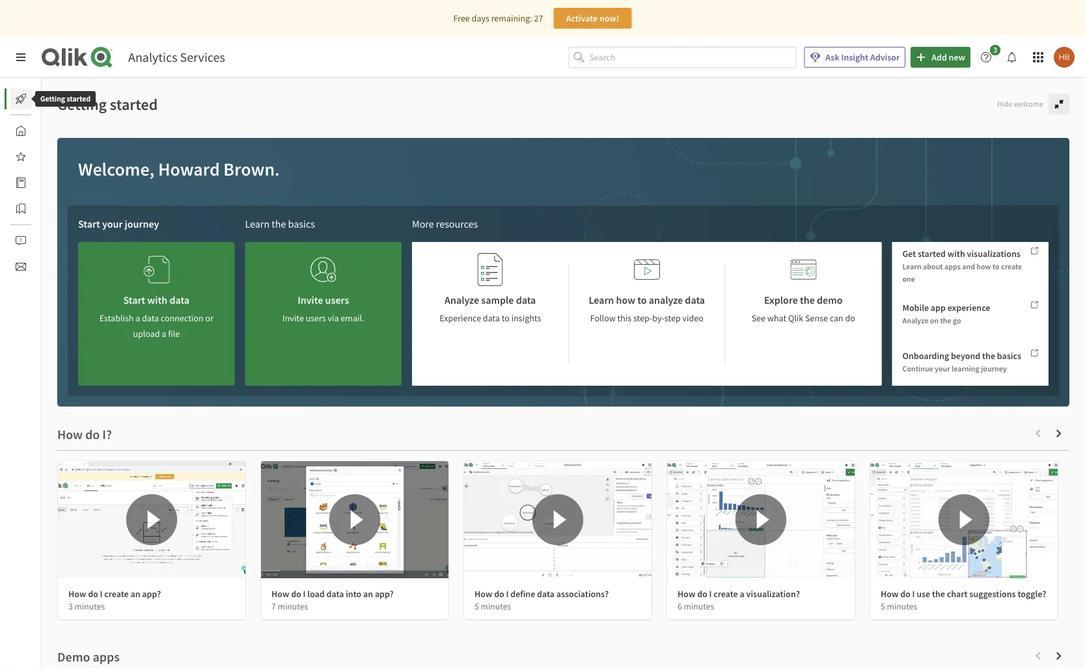 Task type: locate. For each thing, give the bounding box(es) containing it.
analyze
[[445, 294, 479, 307], [903, 316, 929, 326]]

how do i create a visualization? element
[[678, 589, 800, 600]]

3 down how do i create an app? element
[[68, 601, 73, 613]]

2 horizontal spatial started
[[918, 248, 946, 260]]

home
[[42, 125, 65, 137]]

1 vertical spatial to
[[638, 294, 647, 307]]

1 vertical spatial learn
[[903, 261, 922, 272]]

do for how do i define data associations?
[[494, 589, 505, 600]]

alerts link
[[10, 231, 63, 251]]

0 vertical spatial start
[[78, 218, 100, 231]]

learn for learn how to analyze data follow this step-by-step video
[[589, 294, 614, 307]]

0 horizontal spatial 5
[[475, 601, 479, 613]]

analyze up experience
[[445, 294, 479, 307]]

do inside how do i define data associations? 5 minutes
[[494, 589, 505, 600]]

welcome, howard brown. main content
[[42, 78, 1086, 669]]

create for how do i create a visualization?
[[714, 589, 738, 600]]

minutes down define
[[481, 601, 511, 613]]

services
[[180, 49, 225, 65]]

navigation pane element
[[0, 83, 71, 283]]

data up connection
[[170, 294, 190, 307]]

explore the demo image
[[791, 253, 817, 287]]

journey
[[125, 218, 159, 231], [982, 364, 1007, 374]]

2 vertical spatial to
[[502, 313, 510, 324]]

how inside how do i load data into an app? 7 minutes
[[272, 589, 289, 600]]

basics right "beyond"
[[998, 350, 1022, 362]]

your down welcome,
[[102, 218, 123, 231]]

minutes down use
[[887, 601, 918, 613]]

ask
[[826, 51, 840, 63]]

to down visualizations
[[993, 261, 1000, 272]]

1 horizontal spatial start
[[123, 294, 145, 307]]

0 horizontal spatial analyze
[[445, 294, 479, 307]]

journey up start with data image
[[125, 218, 159, 231]]

minutes for how do i define data associations?
[[481, 601, 511, 613]]

a up upload
[[136, 313, 140, 324]]

started
[[67, 94, 91, 104], [110, 94, 158, 114], [918, 248, 946, 260]]

1 horizontal spatial learn
[[589, 294, 614, 307]]

analyze down mobile
[[903, 316, 929, 326]]

0 vertical spatial learn
[[245, 218, 270, 231]]

a for how
[[740, 589, 745, 600]]

activate now!
[[566, 12, 620, 24]]

a left visualization?
[[740, 589, 745, 600]]

i for how do i define data associations?
[[506, 589, 509, 600]]

minutes inside how do i define data associations? 5 minutes
[[481, 601, 511, 613]]

app?
[[142, 589, 161, 600], [375, 589, 394, 600]]

minutes for how do i create a visualization?
[[684, 601, 715, 613]]

0 horizontal spatial started
[[67, 94, 91, 104]]

5 minutes from the left
[[887, 601, 918, 613]]

0 vertical spatial basics
[[288, 218, 315, 231]]

invite down invite users "image"
[[298, 294, 323, 307]]

5 i from the left
[[913, 589, 915, 600]]

1 vertical spatial basics
[[998, 350, 1022, 362]]

do inside how do i use the chart suggestions toggle? 5 minutes
[[901, 589, 911, 600]]

1 vertical spatial how
[[616, 294, 636, 307]]

minutes
[[75, 601, 105, 613], [278, 601, 308, 613], [481, 601, 511, 613], [684, 601, 715, 613], [887, 601, 918, 613]]

howard
[[158, 158, 220, 181]]

how do i use the chart suggestions toggle? image
[[871, 462, 1058, 579]]

advisor
[[871, 51, 900, 63]]

1 horizontal spatial with
[[948, 248, 966, 260]]

i inside how do i use the chart suggestions toggle? 5 minutes
[[913, 589, 915, 600]]

start right alerts "link"
[[78, 218, 100, 231]]

4 how from the left
[[678, 589, 696, 600]]

how inside how do i define data associations? 5 minutes
[[475, 589, 493, 600]]

0 vertical spatial to
[[993, 261, 1000, 272]]

minutes right 7
[[278, 601, 308, 613]]

1 vertical spatial analyze
[[903, 316, 929, 326]]

data up upload
[[142, 313, 159, 324]]

0 vertical spatial with
[[948, 248, 966, 260]]

how up this
[[616, 294, 636, 307]]

open sidebar menu image
[[16, 52, 26, 63]]

1 app? from the left
[[142, 589, 161, 600]]

define
[[511, 589, 536, 600]]

0 horizontal spatial to
[[502, 313, 510, 324]]

how inside how do i use the chart suggestions toggle? 5 minutes
[[881, 589, 899, 600]]

home link
[[10, 120, 65, 141]]

minutes inside how do i create an app? 3 minutes
[[75, 601, 105, 613]]

follow
[[591, 313, 616, 324]]

1 an from the left
[[131, 589, 140, 600]]

the down the brown.
[[272, 218, 286, 231]]

welcome, howard brown.
[[78, 158, 280, 181]]

how do i use the chart suggestions toggle? 5 minutes
[[881, 589, 1047, 613]]

with up apps
[[948, 248, 966, 260]]

0 horizontal spatial create
[[104, 589, 129, 600]]

start inside start with data establish a data connection or upload a file
[[123, 294, 145, 307]]

minutes down how do i create an app? element
[[75, 601, 105, 613]]

2 horizontal spatial learn
[[903, 261, 922, 272]]

0 horizontal spatial with
[[147, 294, 168, 307]]

getting
[[40, 94, 65, 104], [57, 94, 107, 114]]

how do i create an app? image
[[58, 462, 246, 579]]

collections image
[[16, 204, 26, 214]]

this
[[618, 313, 632, 324]]

4 minutes from the left
[[684, 601, 715, 613]]

1 vertical spatial with
[[147, 294, 168, 307]]

1 vertical spatial your
[[935, 364, 951, 374]]

1 horizontal spatial journey
[[982, 364, 1007, 374]]

basics inside onboarding beyond the basics continue your learning journey
[[998, 350, 1022, 362]]

0 horizontal spatial start
[[78, 218, 100, 231]]

a inside "how do i create a visualization? 6 minutes"
[[740, 589, 745, 600]]

0 horizontal spatial a
[[136, 313, 140, 324]]

to inside the analyze sample data experience data to insights
[[502, 313, 510, 324]]

one
[[903, 274, 916, 284]]

create inside "how do i create a visualization? 6 minutes"
[[714, 589, 738, 600]]

the
[[272, 218, 286, 231], [800, 294, 815, 307], [941, 316, 952, 326], [983, 350, 996, 362], [933, 589, 946, 600]]

more resources
[[412, 218, 478, 231]]

learn down the brown.
[[245, 218, 270, 231]]

0 vertical spatial journey
[[125, 218, 159, 231]]

start
[[78, 218, 100, 231], [123, 294, 145, 307]]

learn up the "follow"
[[589, 294, 614, 307]]

data left into on the bottom
[[327, 589, 344, 600]]

0 vertical spatial 3
[[994, 45, 998, 55]]

analytics services element
[[128, 49, 225, 65]]

start with data image
[[143, 253, 169, 287]]

start for with
[[123, 294, 145, 307]]

home image
[[16, 126, 26, 136]]

1 vertical spatial invite
[[283, 313, 304, 324]]

0 vertical spatial analyze
[[445, 294, 479, 307]]

do inside how do i create an app? 3 minutes
[[88, 589, 98, 600]]

3 minutes from the left
[[481, 601, 511, 613]]

1 5 from the left
[[475, 601, 479, 613]]

to up step-
[[638, 294, 647, 307]]

ask insight advisor button
[[805, 47, 906, 68]]

journey right learning
[[982, 364, 1007, 374]]

start for your
[[78, 218, 100, 231]]

invite
[[298, 294, 323, 307], [283, 313, 304, 324]]

free days remaining: 27
[[454, 12, 543, 24]]

i for how do i create a visualization?
[[710, 589, 712, 600]]

3 i from the left
[[506, 589, 509, 600]]

your inside onboarding beyond the basics continue your learning journey
[[935, 364, 951, 374]]

how do i define data associations? element
[[475, 589, 609, 600]]

2 horizontal spatial a
[[740, 589, 745, 600]]

learning
[[952, 364, 980, 374]]

how for how do i create a visualization?
[[678, 589, 696, 600]]

0 horizontal spatial how
[[616, 294, 636, 307]]

4 i from the left
[[710, 589, 712, 600]]

learn inside learn how to analyze data follow this step-by-step video
[[589, 294, 614, 307]]

visualizations
[[967, 248, 1021, 260]]

data
[[170, 294, 190, 307], [516, 294, 536, 307], [685, 294, 705, 307], [142, 313, 159, 324], [483, 313, 500, 324], [327, 589, 344, 600], [537, 589, 555, 600]]

0 horizontal spatial learn
[[245, 218, 270, 231]]

7
[[272, 601, 276, 613]]

users up via
[[325, 294, 349, 307]]

hide welcome image
[[1054, 99, 1065, 109]]

how inside "how do i create a visualization? 6 minutes"
[[678, 589, 696, 600]]

3 right new
[[994, 45, 998, 55]]

i inside how do i load data into an app? 7 minutes
[[303, 589, 306, 600]]

how
[[68, 589, 86, 600], [272, 589, 289, 600], [475, 589, 493, 600], [678, 589, 696, 600], [881, 589, 899, 600]]

email.
[[341, 313, 364, 324]]

with down start with data image
[[147, 294, 168, 307]]

welcome
[[1015, 99, 1044, 109]]

0 horizontal spatial 3
[[68, 601, 73, 613]]

i inside how do i create an app? 3 minutes
[[100, 589, 103, 600]]

the right "beyond"
[[983, 350, 996, 362]]

a
[[136, 313, 140, 324], [162, 328, 166, 340], [740, 589, 745, 600]]

i inside "how do i create a visualization? 6 minutes"
[[710, 589, 712, 600]]

how do i create a visualization? image
[[668, 462, 855, 579]]

1 vertical spatial a
[[162, 328, 166, 340]]

connection
[[161, 313, 204, 324]]

an inside how do i create an app? 3 minutes
[[131, 589, 140, 600]]

invite left via
[[283, 313, 304, 324]]

establish
[[99, 313, 134, 324]]

the left go
[[941, 316, 952, 326]]

users
[[325, 294, 349, 307], [306, 313, 326, 324]]

add
[[932, 51, 947, 63]]

subscriptions image
[[16, 262, 26, 272]]

i inside how do i define data associations? 5 minutes
[[506, 589, 509, 600]]

0 vertical spatial how
[[977, 261, 992, 272]]

2 vertical spatial learn
[[589, 294, 614, 307]]

5
[[475, 601, 479, 613], [881, 601, 886, 613]]

your down onboarding at the right bottom
[[935, 364, 951, 374]]

3 how from the left
[[475, 589, 493, 600]]

1 vertical spatial users
[[306, 313, 326, 324]]

data inside how do i define data associations? 5 minutes
[[537, 589, 555, 600]]

with
[[948, 248, 966, 260], [147, 294, 168, 307]]

searchbar element
[[569, 47, 797, 68]]

step-
[[634, 313, 653, 324]]

the inside onboarding beyond the basics continue your learning journey
[[983, 350, 996, 362]]

do
[[846, 313, 856, 324], [88, 589, 98, 600], [291, 589, 301, 600], [494, 589, 505, 600], [698, 589, 708, 600], [901, 589, 911, 600]]

how do i create a visualization? 6 minutes
[[678, 589, 800, 613]]

with inside start with data establish a data connection or upload a file
[[147, 294, 168, 307]]

data up insights on the top left of the page
[[516, 294, 536, 307]]

do for how do i load data into an app?
[[291, 589, 301, 600]]

getting started tooltip
[[26, 91, 105, 107]]

learn up one
[[903, 261, 922, 272]]

1 horizontal spatial 3
[[994, 45, 998, 55]]

do inside how do i load data into an app? 7 minutes
[[291, 589, 301, 600]]

1 horizontal spatial a
[[162, 328, 166, 340]]

2 app? from the left
[[375, 589, 394, 600]]

minutes right 6
[[684, 601, 715, 613]]

get started with visualizations learn about apps and how to create one
[[903, 248, 1023, 284]]

1 how from the left
[[68, 589, 86, 600]]

1 horizontal spatial an
[[363, 589, 373, 600]]

2 minutes from the left
[[278, 601, 308, 613]]

learn the basics
[[245, 218, 315, 231]]

the right use
[[933, 589, 946, 600]]

0 vertical spatial your
[[102, 218, 123, 231]]

0 vertical spatial users
[[325, 294, 349, 307]]

video
[[683, 313, 704, 324]]

1 horizontal spatial analyze
[[903, 316, 929, 326]]

minutes inside how do i use the chart suggestions toggle? 5 minutes
[[887, 601, 918, 613]]

1 horizontal spatial basics
[[998, 350, 1022, 362]]

upload
[[133, 328, 160, 340]]

the up "sense"
[[800, 294, 815, 307]]

i for how do i use the chart suggestions toggle?
[[913, 589, 915, 600]]

0 vertical spatial invite
[[298, 294, 323, 307]]

about
[[924, 261, 943, 272]]

getting started
[[40, 94, 91, 104], [57, 94, 158, 114]]

via
[[328, 313, 339, 324]]

0 horizontal spatial app?
[[142, 589, 161, 600]]

users left via
[[306, 313, 326, 324]]

data right define
[[537, 589, 555, 600]]

analyze inside mobile app experience analyze on the go
[[903, 316, 929, 326]]

i for how do i create an app?
[[100, 589, 103, 600]]

analytics services
[[128, 49, 225, 65]]

2 an from the left
[[363, 589, 373, 600]]

analyze sample data image
[[478, 253, 504, 287]]

2 horizontal spatial create
[[1002, 261, 1023, 272]]

how for how do i load data into an app?
[[272, 589, 289, 600]]

how for how do i define data associations?
[[475, 589, 493, 600]]

2 how from the left
[[272, 589, 289, 600]]

remaining:
[[491, 12, 533, 24]]

0 horizontal spatial an
[[131, 589, 140, 600]]

2 i from the left
[[303, 589, 306, 600]]

1 vertical spatial journey
[[982, 364, 1007, 374]]

journey inside onboarding beyond the basics continue your learning journey
[[982, 364, 1007, 374]]

1 horizontal spatial to
[[638, 294, 647, 307]]

1 horizontal spatial app?
[[375, 589, 394, 600]]

an inside how do i load data into an app? 7 minutes
[[363, 589, 373, 600]]

1 horizontal spatial create
[[714, 589, 738, 600]]

0 vertical spatial a
[[136, 313, 140, 324]]

1 minutes from the left
[[75, 601, 105, 613]]

minutes inside "how do i create a visualization? 6 minutes"
[[684, 601, 715, 613]]

1 horizontal spatial how
[[977, 261, 992, 272]]

how right and
[[977, 261, 992, 272]]

learn how to analyze data image
[[634, 253, 660, 287]]

how do i define data associations? 5 minutes
[[475, 589, 609, 613]]

1 horizontal spatial your
[[935, 364, 951, 374]]

0 horizontal spatial your
[[102, 218, 123, 231]]

create inside how do i create an app? 3 minutes
[[104, 589, 129, 600]]

a left "file"
[[162, 328, 166, 340]]

file
[[168, 328, 180, 340]]

2 vertical spatial a
[[740, 589, 745, 600]]

how for how do i use the chart suggestions toggle?
[[881, 589, 899, 600]]

3
[[994, 45, 998, 55], [68, 601, 73, 613]]

how
[[977, 261, 992, 272], [616, 294, 636, 307]]

data up video
[[685, 294, 705, 307]]

1 vertical spatial 3
[[68, 601, 73, 613]]

2 5 from the left
[[881, 601, 886, 613]]

5 how from the left
[[881, 589, 899, 600]]

load
[[308, 589, 325, 600]]

do inside "how do i create a visualization? 6 minutes"
[[698, 589, 708, 600]]

1 horizontal spatial 5
[[881, 601, 886, 613]]

1 vertical spatial start
[[123, 294, 145, 307]]

beyond
[[952, 350, 981, 362]]

hide welcome
[[998, 99, 1044, 109]]

do inside explore the demo see what qlik sense can do
[[846, 313, 856, 324]]

to down sample
[[502, 313, 510, 324]]

basics up invite users "image"
[[288, 218, 315, 231]]

the inside explore the demo see what qlik sense can do
[[800, 294, 815, 307]]

how inside how do i create an app? 3 minutes
[[68, 589, 86, 600]]

start up establish
[[123, 294, 145, 307]]

5 inside how do i define data associations? 5 minutes
[[475, 601, 479, 613]]

1 i from the left
[[100, 589, 103, 600]]

an
[[131, 589, 140, 600], [363, 589, 373, 600]]

by-
[[653, 313, 665, 324]]

app? inside how do i load data into an app? 7 minutes
[[375, 589, 394, 600]]

onboarding
[[903, 350, 950, 362]]

the inside how do i use the chart suggestions toggle? 5 minutes
[[933, 589, 946, 600]]

2 horizontal spatial to
[[993, 261, 1000, 272]]



Task type: describe. For each thing, give the bounding box(es) containing it.
welcome,
[[78, 158, 155, 181]]

0 horizontal spatial basics
[[288, 218, 315, 231]]

how do i load data into an app? image
[[261, 462, 449, 579]]

do for how do i use the chart suggestions toggle?
[[901, 589, 911, 600]]

toggle?
[[1018, 589, 1047, 600]]

add new button
[[911, 47, 971, 68]]

0 horizontal spatial journey
[[125, 218, 159, 231]]

demo
[[817, 294, 843, 307]]

what
[[768, 313, 787, 324]]

alerts
[[42, 235, 63, 247]]

associations?
[[557, 589, 609, 600]]

sample
[[482, 294, 514, 307]]

6
[[678, 601, 682, 613]]

continue
[[903, 364, 934, 374]]

start your journey
[[78, 218, 159, 231]]

how do i create an app? 3 minutes
[[68, 589, 161, 613]]

activate
[[566, 12, 598, 24]]

analyze sample data experience data to insights
[[440, 294, 541, 324]]

into
[[346, 589, 362, 600]]

favorites image
[[16, 152, 26, 162]]

now!
[[600, 12, 620, 24]]

or
[[205, 313, 214, 324]]

add new
[[932, 51, 966, 63]]

hide
[[998, 99, 1013, 109]]

how do i define data associations? image
[[464, 462, 652, 579]]

use
[[917, 589, 931, 600]]

data inside learn how to analyze data follow this step-by-step video
[[685, 294, 705, 307]]

mobile app experience analyze on the go
[[903, 302, 991, 326]]

see
[[752, 313, 766, 324]]

experience
[[948, 302, 991, 314]]

app
[[931, 302, 946, 314]]

started inside tooltip
[[67, 94, 91, 104]]

new
[[949, 51, 966, 63]]

Search text field
[[590, 47, 797, 68]]

minutes for how do i create an app?
[[75, 601, 105, 613]]

invite users image
[[311, 253, 337, 287]]

the inside mobile app experience analyze on the go
[[941, 316, 952, 326]]

get
[[903, 248, 917, 260]]

apps
[[945, 261, 961, 272]]

explore
[[765, 294, 798, 307]]

step
[[665, 313, 681, 324]]

analyze inside the analyze sample data experience data to insights
[[445, 294, 479, 307]]

ask insight advisor
[[826, 51, 900, 63]]

invite users invite users via email.
[[283, 294, 364, 324]]

resources
[[436, 218, 478, 231]]

alerts image
[[16, 236, 26, 246]]

on
[[930, 316, 939, 326]]

analyze
[[649, 294, 683, 307]]

insight
[[842, 51, 869, 63]]

how inside learn how to analyze data follow this step-by-step video
[[616, 294, 636, 307]]

getting inside the welcome, howard brown. main content
[[57, 94, 107, 114]]

can
[[830, 313, 844, 324]]

data inside how do i load data into an app? 7 minutes
[[327, 589, 344, 600]]

visualization?
[[747, 589, 800, 600]]

explore the demo see what qlik sense can do
[[752, 294, 856, 324]]

go
[[953, 316, 962, 326]]

activate now! link
[[554, 8, 632, 29]]

3 inside dropdown button
[[994, 45, 998, 55]]

app? inside how do i create an app? 3 minutes
[[142, 589, 161, 600]]

do for how do i create a visualization?
[[698, 589, 708, 600]]

catalog
[[42, 177, 71, 189]]

mobile
[[903, 302, 929, 314]]

how inside get started with visualizations learn about apps and how to create one
[[977, 261, 992, 272]]

catalog image
[[16, 178, 26, 188]]

3 inside how do i create an app? 3 minutes
[[68, 601, 73, 613]]

more
[[412, 218, 434, 231]]

qlik
[[789, 313, 804, 324]]

a for start
[[136, 313, 140, 324]]

how do i create an app? element
[[68, 589, 161, 600]]

how do i use the chart suggestions toggle? element
[[881, 589, 1047, 600]]

1 horizontal spatial started
[[110, 94, 158, 114]]

suggestions
[[970, 589, 1016, 600]]

sense
[[806, 313, 828, 324]]

with inside get started with visualizations learn about apps and how to create one
[[948, 248, 966, 260]]

data down sample
[[483, 313, 500, 324]]

create inside get started with visualizations learn about apps and how to create one
[[1002, 261, 1023, 272]]

and
[[963, 261, 976, 272]]

brown.
[[224, 158, 280, 181]]

days
[[472, 12, 490, 24]]

27
[[534, 12, 543, 24]]

started inside get started with visualizations learn about apps and how to create one
[[918, 248, 946, 260]]

onboarding beyond the basics continue your learning journey
[[903, 350, 1022, 374]]

experience
[[440, 313, 481, 324]]

analytics
[[128, 49, 177, 65]]

learn for learn the basics
[[245, 218, 270, 231]]

learn inside get started with visualizations learn about apps and how to create one
[[903, 261, 922, 272]]

how do i load data into an app? 7 minutes
[[272, 589, 394, 613]]

chart
[[947, 589, 968, 600]]

learn how to analyze data follow this step-by-step video
[[589, 294, 705, 324]]

3 button
[[976, 45, 1005, 68]]

do for how do i create an app?
[[88, 589, 98, 600]]

5 inside how do i use the chart suggestions toggle? 5 minutes
[[881, 601, 886, 613]]

to inside learn how to analyze data follow this step-by-step video
[[638, 294, 647, 307]]

catalog link
[[10, 173, 71, 193]]

start with data establish a data connection or upload a file
[[99, 294, 214, 340]]

how for how do i create an app?
[[68, 589, 86, 600]]

getting started inside the welcome, howard brown. main content
[[57, 94, 158, 114]]

getting inside tooltip
[[40, 94, 65, 104]]

to inside get started with visualizations learn about apps and how to create one
[[993, 261, 1000, 272]]

i for how do i load data into an app?
[[303, 589, 306, 600]]

create for how do i create an app?
[[104, 589, 129, 600]]

howard brown image
[[1054, 47, 1075, 68]]

minutes inside how do i load data into an app? 7 minutes
[[278, 601, 308, 613]]

insights
[[512, 313, 541, 324]]

free
[[454, 12, 470, 24]]

getting started inside tooltip
[[40, 94, 91, 104]]

how do i load data into an app? element
[[272, 589, 394, 600]]



Task type: vqa. For each thing, say whether or not it's contained in the screenshot.


